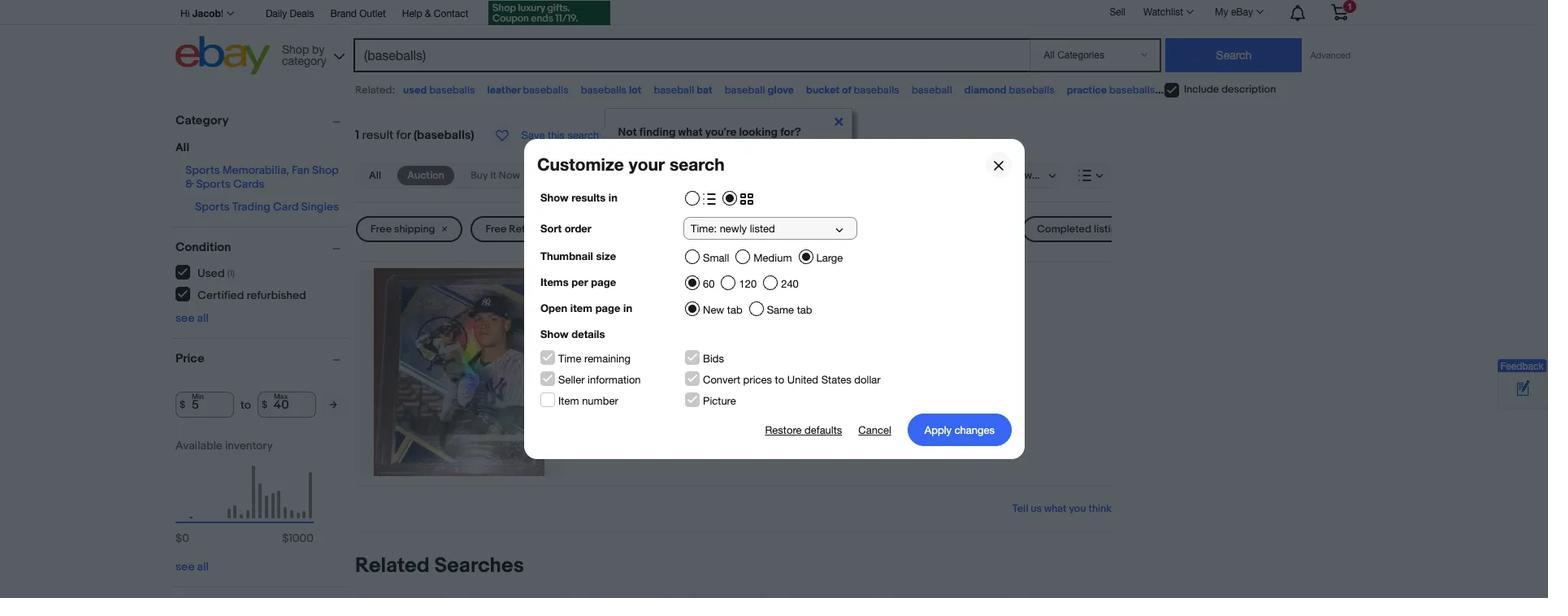Task type: vqa. For each thing, say whether or not it's contained in the screenshot.
Used corresponding to Used
yes



Task type: describe. For each thing, give the bounding box(es) containing it.
free down "bid"
[[576, 372, 601, 387]]

seller
[[558, 374, 584, 386]]

help
[[402, 8, 422, 20]]

shop
[[312, 163, 339, 177]]

topps
[[608, 281, 647, 297]]

search for customize your search
[[669, 154, 724, 175]]

condition button
[[176, 240, 348, 255]]

of
[[842, 84, 851, 97]]

pre-
[[576, 301, 600, 317]]

Auction selected text field
[[407, 168, 444, 183]]

oct
[[600, 268, 618, 281]]

aaron
[[832, 281, 869, 297]]

fan
[[292, 163, 310, 177]]

advanced link
[[1302, 39, 1359, 72]]

restore
[[765, 424, 801, 436]]

alerts
[[772, 139, 801, 153]]

description
[[1222, 83, 1276, 96]]

shipping inside free shipping link
[[394, 223, 435, 236]]

looking
[[739, 125, 778, 139]]

see all for price
[[176, 560, 209, 574]]

all link
[[359, 166, 391, 185]]

and
[[804, 139, 823, 153]]

1 vertical spatial in
[[623, 301, 632, 314]]

tab for new tab
[[727, 304, 742, 316]]

all for price
[[197, 560, 209, 574]]

2
[[761, 281, 769, 297]]

240
[[781, 278, 798, 290]]

baseball glove
[[725, 84, 794, 97]]

free left returns
[[485, 223, 507, 236]]

prices
[[743, 374, 772, 386]]

baseballs for diamond baseballs
[[1009, 84, 1055, 97]]

time
[[558, 353, 581, 365]]

1 result for (baseballs)
[[355, 128, 474, 143]]

dollar
[[854, 374, 880, 386]]

free returns
[[485, 223, 546, 236]]

0
[[182, 531, 189, 545]]

Maximum value $40 text field
[[257, 392, 316, 418]]

details
[[571, 327, 605, 340]]

convert
[[703, 374, 740, 386]]

item
[[558, 395, 579, 407]]

convert prices to united states dollar
[[703, 374, 880, 386]]

small
[[703, 252, 729, 264]]

your inside "dialog"
[[628, 154, 664, 175]]

available
[[176, 439, 223, 453]]

what for you're
[[678, 125, 703, 139]]

search for save this search
[[568, 129, 599, 141]]

free down seller information
[[576, 389, 601, 404]]

2021 topps gold label class 2 blue #43 aaron judge /99 heading
[[576, 281, 938, 297]]

you
[[1069, 502, 1086, 515]]

class
[[722, 281, 758, 297]]

2023
[[637, 268, 661, 281]]

your shopping cart contains 1 item image
[[1330, 4, 1349, 20]]

0 vertical spatial certified refurbished
[[798, 223, 899, 236]]

feed.
[[731, 153, 759, 167]]

contact
[[434, 8, 469, 20]]

help & contact link
[[402, 6, 469, 24]]

condition
[[176, 240, 231, 255]]

3 baseball from the left
[[912, 84, 952, 97]]

baseballs for rawlings baseballs
[[1209, 84, 1255, 97]]

graph of available inventory between $5.0 and $40.0 image
[[176, 439, 314, 553]]

free returns link
[[471, 216, 574, 242]]

updates
[[618, 153, 661, 167]]

1 vertical spatial certified refurbished
[[197, 288, 306, 302]]

diamond baseballs
[[964, 84, 1055, 97]]

see all button for condition
[[176, 311, 209, 325]]

us
[[1031, 502, 1042, 515]]

1 horizontal spatial all
[[369, 169, 381, 182]]

0 vertical spatial certified
[[798, 223, 841, 236]]

0 vertical spatial in
[[608, 191, 617, 204]]

same tab
[[766, 304, 812, 316]]

now
[[499, 169, 520, 182]]

cards
[[233, 177, 265, 191]]

lot
[[629, 84, 642, 97]]

outlet
[[359, 8, 386, 20]]

1 vertical spatial refurbished
[[247, 288, 306, 302]]

0 vertical spatial all
[[176, 141, 189, 154]]

2021 topps gold label class 2 blue #43 aaron judge /99 image
[[374, 268, 545, 476]]

bat
[[697, 84, 712, 97]]

banner containing sell
[[176, 0, 1360, 79]]

practice baseballs
[[1067, 84, 1155, 97]]

owned
[[600, 301, 640, 317]]

2021
[[576, 281, 605, 297]]

4 baseballs from the left
[[854, 84, 900, 97]]

& inside help & contact link
[[425, 8, 431, 20]]

account navigation
[[176, 0, 1360, 28]]

new tab
[[703, 304, 742, 316]]

used
[[403, 84, 427, 97]]

related
[[355, 554, 430, 579]]

sports memorabilia, fan shop & sports cards
[[185, 163, 339, 191]]

2 vertical spatial to
[[241, 398, 251, 412]]

baseball link
[[912, 84, 952, 97]]

customize your search
[[537, 154, 724, 175]]

singles
[[301, 200, 339, 214]]

save this search
[[521, 129, 599, 141]]

get
[[717, 139, 734, 153]]

this
[[548, 129, 565, 141]]

see all for condition
[[176, 311, 209, 325]]

get the coupon image
[[488, 1, 610, 25]]

sports for sports memorabilia, fan shop & sports cards
[[185, 163, 220, 177]]

same
[[766, 304, 794, 316]]

sold
[[576, 268, 598, 281]]

save inside not finding what you're looking for? save (baseballs) to get e-mail alerts and updates on your ebay feed.
[[618, 139, 643, 153]]

item number
[[558, 395, 618, 407]]

category button
[[176, 113, 348, 128]]

tooltip containing not finding what you're looking for?
[[604, 108, 852, 184]]

rawlings
[[1167, 84, 1207, 97]]

$14.99
[[576, 331, 639, 356]]

authenticity
[[592, 406, 660, 421]]

cancel
[[858, 424, 891, 436]]

apply
[[924, 424, 951, 436]]

Authenticity Guarantee text field
[[576, 405, 722, 422]]

0 horizontal spatial (baseballs)
[[414, 128, 474, 143]]

remaining
[[584, 353, 630, 365]]

1 for 1 bid free shipping free returns authenticity guarantee
[[576, 354, 580, 370]]



Task type: locate. For each thing, give the bounding box(es) containing it.
per
[[571, 275, 588, 288]]

united
[[787, 374, 818, 386]]

on
[[663, 153, 676, 167]]

baseballs right rawlings
[[1209, 84, 1255, 97]]

see for price
[[176, 560, 195, 574]]

to left maximum value $40 text box
[[241, 398, 251, 412]]

0 vertical spatial to
[[704, 139, 714, 153]]

1 baseball from the left
[[654, 84, 694, 97]]

see for condition
[[176, 311, 195, 325]]

rawlings baseballs
[[1167, 84, 1255, 97]]

baseball for glove
[[725, 84, 765, 97]]

see all
[[176, 311, 209, 325], [176, 560, 209, 574]]

1 see all button from the top
[[176, 311, 209, 325]]

2 see from the top
[[176, 560, 195, 574]]

Minimum value $5 text field
[[176, 392, 234, 418]]

ebay inside the "account" navigation
[[1231, 7, 1253, 18]]

0 horizontal spatial &
[[185, 177, 194, 191]]

1 horizontal spatial used
[[723, 223, 748, 236]]

25,
[[620, 268, 635, 281]]

tell us what you think
[[1012, 502, 1112, 515]]

your
[[678, 153, 701, 167], [628, 154, 664, 175]]

open
[[540, 301, 567, 314]]

0 horizontal spatial certified refurbished
[[197, 288, 306, 302]]

1 horizontal spatial 1
[[576, 354, 580, 370]]

1 vertical spatial see
[[176, 560, 195, 574]]

1 baseballs from the left
[[429, 84, 475, 97]]

0 vertical spatial page
[[591, 275, 616, 288]]

2 see all from the top
[[176, 560, 209, 574]]

$ 0
[[176, 531, 189, 545]]

1 left "bid"
[[576, 354, 580, 370]]

in right results
[[608, 191, 617, 204]]

None submit
[[1166, 38, 1302, 72]]

0 horizontal spatial shipping
[[394, 223, 435, 236]]

what
[[678, 125, 703, 139], [1044, 502, 1067, 515]]

shipping up returns
[[604, 372, 651, 387]]

1 horizontal spatial shipping
[[604, 372, 651, 387]]

used for used
[[723, 223, 748, 236]]

my ebay link
[[1206, 2, 1271, 22]]

(baseballs) right for
[[414, 128, 474, 143]]

0 vertical spatial used
[[723, 223, 748, 236]]

1 vertical spatial certified
[[197, 288, 244, 302]]

0 horizontal spatial certified refurbished link
[[176, 287, 307, 302]]

to inside "dialog"
[[775, 374, 784, 386]]

save inside 'button'
[[521, 129, 545, 141]]

what right the us
[[1044, 502, 1067, 515]]

0 vertical spatial show
[[540, 191, 568, 204]]

1 vertical spatial see all
[[176, 560, 209, 574]]

5 baseballs from the left
[[1009, 84, 1055, 97]]

1 bid free shipping free returns authenticity guarantee
[[576, 354, 722, 421]]

1 horizontal spatial refurbished
[[844, 223, 899, 236]]

baseballs right used
[[429, 84, 475, 97]]

0 horizontal spatial to
[[241, 398, 251, 412]]

1 horizontal spatial (baseballs)
[[645, 139, 701, 153]]

not finding what you're looking for? save (baseballs) to get e-mail alerts and updates on your ebay feed.
[[618, 125, 823, 167]]

1 vertical spatial all
[[197, 560, 209, 574]]

0 vertical spatial search
[[568, 129, 599, 141]]

1 horizontal spatial certified refurbished link
[[784, 216, 926, 242]]

number
[[582, 395, 618, 407]]

2 tab from the left
[[797, 304, 812, 316]]

page down 2021
[[595, 301, 620, 314]]

6 baseballs from the left
[[1109, 84, 1155, 97]]

1 horizontal spatial certified refurbished
[[798, 223, 899, 236]]

all down result
[[369, 169, 381, 182]]

show results in
[[540, 191, 617, 204]]

1 horizontal spatial &
[[425, 8, 431, 20]]

what inside not finding what you're looking for? save (baseballs) to get e-mail alerts and updates on your ebay feed.
[[678, 125, 703, 139]]

1 vertical spatial 1
[[576, 354, 580, 370]]

customize your search dialog
[[0, 0, 1548, 598]]

(baseballs) up customize your search
[[645, 139, 701, 153]]

0 vertical spatial shipping
[[394, 223, 435, 236]]

used for used (1)
[[197, 266, 225, 280]]

1 vertical spatial shipping
[[604, 372, 651, 387]]

shipping inside 1 bid free shipping free returns authenticity guarantee
[[604, 372, 651, 387]]

0 vertical spatial see all button
[[176, 311, 209, 325]]

1 see from the top
[[176, 311, 195, 325]]

1 vertical spatial page
[[595, 301, 620, 314]]

daily deals
[[266, 8, 314, 20]]

1 inside 1 bid free shipping free returns authenticity guarantee
[[576, 354, 580, 370]]

you're
[[705, 125, 737, 139]]

not
[[618, 125, 637, 139]]

save this search button
[[484, 122, 604, 150]]

1 vertical spatial see all button
[[176, 560, 209, 574]]

1 horizontal spatial ebay
[[1231, 7, 1253, 18]]

auction
[[407, 169, 444, 182]]

baseballs for used baseballs
[[429, 84, 475, 97]]

certified up large
[[798, 223, 841, 236]]

2 baseballs from the left
[[523, 84, 569, 97]]

1 horizontal spatial in
[[623, 301, 632, 314]]

your inside not finding what you're looking for? save (baseballs) to get e-mail alerts and updates on your ebay feed.
[[678, 153, 701, 167]]

buy it now
[[470, 169, 520, 182]]

0 vertical spatial what
[[678, 125, 703, 139]]

certified refurbished link down (1)
[[176, 287, 307, 302]]

7 baseballs from the left
[[1209, 84, 1255, 97]]

1 horizontal spatial save
[[618, 139, 643, 153]]

0 horizontal spatial tab
[[727, 304, 742, 316]]

2 see all button from the top
[[176, 560, 209, 574]]

refurbished down condition dropdown button
[[247, 288, 306, 302]]

time remaining
[[558, 353, 630, 365]]

2 horizontal spatial to
[[775, 374, 784, 386]]

my ebay
[[1215, 7, 1253, 18]]

1 vertical spatial used
[[197, 266, 225, 280]]

restore defaults button
[[765, 414, 842, 446]]

& inside the sports memorabilia, fan shop & sports cards
[[185, 177, 194, 191]]

ebay inside not finding what you're looking for? save (baseballs) to get e-mail alerts and updates on your ebay feed.
[[703, 153, 728, 167]]

0 vertical spatial &
[[425, 8, 431, 20]]

category
[[176, 113, 229, 128]]

see all button up 'price'
[[176, 311, 209, 325]]

see down 0
[[176, 560, 195, 574]]

all for condition
[[197, 311, 209, 325]]

used link
[[708, 216, 775, 242]]

search inside "dialog"
[[669, 154, 724, 175]]

sports for sports trading card singles
[[195, 200, 230, 214]]

certified
[[798, 223, 841, 236], [197, 288, 244, 302]]

1 tab from the left
[[727, 304, 742, 316]]

deals
[[290, 8, 314, 20]]

0 vertical spatial ebay
[[1231, 7, 1253, 18]]

2 baseball from the left
[[725, 84, 765, 97]]

ebay
[[1231, 7, 1253, 18], [703, 153, 728, 167]]

& left cards
[[185, 177, 194, 191]]

page for item
[[595, 301, 620, 314]]

leather
[[487, 84, 521, 97]]

1 all from the top
[[197, 311, 209, 325]]

see all down 0
[[176, 560, 209, 574]]

1000
[[289, 531, 314, 545]]

baseballs left lot
[[581, 84, 627, 97]]

0 horizontal spatial what
[[678, 125, 703, 139]]

0 horizontal spatial in
[[608, 191, 617, 204]]

1 vertical spatial to
[[775, 374, 784, 386]]

1 show from the top
[[540, 191, 568, 204]]

all down category
[[176, 141, 189, 154]]

used up small
[[723, 223, 748, 236]]

bucket
[[806, 84, 840, 97]]

#43
[[803, 281, 828, 297]]

search right this
[[568, 129, 599, 141]]

see
[[176, 311, 195, 325], [176, 560, 195, 574]]

2 horizontal spatial baseball
[[912, 84, 952, 97]]

2 all from the top
[[197, 560, 209, 574]]

baseballs right practice
[[1109, 84, 1155, 97]]

apply changes
[[924, 424, 994, 436]]

0 vertical spatial see
[[176, 311, 195, 325]]

(1)
[[227, 268, 235, 278]]

diamond
[[964, 84, 1007, 97]]

advanced
[[1310, 50, 1351, 60]]

baseball for bat
[[654, 84, 694, 97]]

size
[[596, 249, 616, 262]]

1 vertical spatial certified refurbished link
[[176, 287, 307, 302]]

to inside not finding what you're looking for? save (baseballs) to get e-mail alerts and updates on your ebay feed.
[[704, 139, 714, 153]]

1 horizontal spatial baseball
[[725, 84, 765, 97]]

defaults
[[804, 424, 842, 436]]

shipping down auction 'link'
[[394, 223, 435, 236]]

picture
[[703, 395, 736, 407]]

1 horizontal spatial what
[[1044, 502, 1067, 515]]

free down all link
[[371, 223, 392, 236]]

result
[[362, 128, 394, 143]]

gold
[[650, 281, 682, 297]]

certified refurbished down (1)
[[197, 288, 306, 302]]

0 horizontal spatial refurbished
[[247, 288, 306, 302]]

to right "prices"
[[775, 374, 784, 386]]

3 baseballs from the left
[[581, 84, 627, 97]]

page for per
[[591, 275, 616, 288]]

1 vertical spatial what
[[1044, 502, 1067, 515]]

certified refurbished link up large
[[784, 216, 926, 242]]

for?
[[780, 125, 801, 139]]

cancel button
[[858, 414, 891, 446]]

baseballs right diamond
[[1009, 84, 1055, 97]]

restore defaults
[[765, 424, 842, 436]]

search inside 'button'
[[568, 129, 599, 141]]

to left get
[[704, 139, 714, 153]]

0 horizontal spatial all
[[176, 141, 189, 154]]

page
[[591, 275, 616, 288], [595, 301, 620, 314]]

used
[[723, 223, 748, 236], [197, 266, 225, 280]]

tab down #43
[[797, 304, 812, 316]]

show for show details
[[540, 327, 568, 340]]

baseball left bat
[[654, 84, 694, 97]]

tab for same tab
[[797, 304, 812, 316]]

brand outlet link
[[330, 6, 386, 24]]

related searches
[[355, 554, 524, 579]]

see all button down 0
[[176, 560, 209, 574]]

guarantee
[[663, 406, 722, 421]]

1 for 1 result for (baseballs)
[[355, 128, 359, 143]]

free shipping link
[[356, 216, 463, 242]]

0 horizontal spatial used
[[197, 266, 225, 280]]

0 horizontal spatial baseball
[[654, 84, 694, 97]]

tab right the new
[[727, 304, 742, 316]]

what for you
[[1044, 502, 1067, 515]]

your right on
[[678, 153, 701, 167]]

related:
[[355, 84, 395, 97]]

1
[[355, 128, 359, 143], [576, 354, 580, 370]]

show down open
[[540, 327, 568, 340]]

save left this
[[521, 129, 545, 141]]

0 horizontal spatial certified
[[197, 288, 244, 302]]

show up sort
[[540, 191, 568, 204]]

0 horizontal spatial your
[[628, 154, 664, 175]]

include
[[1184, 83, 1219, 96]]

used left (1)
[[197, 266, 225, 280]]

0 vertical spatial all
[[197, 311, 209, 325]]

0 horizontal spatial save
[[521, 129, 545, 141]]

0 horizontal spatial search
[[568, 129, 599, 141]]

0 vertical spatial refurbished
[[844, 223, 899, 236]]

1 horizontal spatial certified
[[798, 223, 841, 236]]

0 horizontal spatial ebay
[[703, 153, 728, 167]]

thumbnail
[[540, 249, 593, 262]]

memorabilia,
[[222, 163, 289, 177]]

daily deals link
[[266, 6, 314, 24]]

(baseballs) inside not finding what you're looking for? save (baseballs) to get e-mail alerts and updates on your ebay feed.
[[645, 139, 701, 153]]

in down topps
[[623, 301, 632, 314]]

1 vertical spatial &
[[185, 177, 194, 191]]

1 left result
[[355, 128, 359, 143]]

sports memorabilia, fan shop & sports cards link
[[185, 163, 339, 191]]

see all button for price
[[176, 560, 209, 574]]

inventory
[[225, 439, 273, 453]]

1 horizontal spatial tab
[[797, 304, 812, 316]]

see all up 'price'
[[176, 311, 209, 325]]

1 horizontal spatial your
[[678, 153, 701, 167]]

think
[[1089, 502, 1112, 515]]

show for show results in
[[540, 191, 568, 204]]

2 show from the top
[[540, 327, 568, 340]]

1 vertical spatial show
[[540, 327, 568, 340]]

mail
[[748, 139, 770, 153]]

baseballs right of
[[854, 84, 900, 97]]

your down finding
[[628, 154, 664, 175]]

0 vertical spatial certified refurbished link
[[784, 216, 926, 242]]

1 vertical spatial ebay
[[703, 153, 728, 167]]

certified refurbished up large
[[798, 223, 899, 236]]

tooltip
[[604, 108, 852, 184]]

my
[[1215, 7, 1228, 18]]

search down get
[[669, 154, 724, 175]]

see up 'price'
[[176, 311, 195, 325]]

1 vertical spatial search
[[669, 154, 724, 175]]

feedback
[[1501, 360, 1544, 372]]

ebay down you're
[[703, 153, 728, 167]]

1 see all from the top
[[176, 311, 209, 325]]

what left you're
[[678, 125, 703, 139]]

baseballs right leather
[[523, 84, 569, 97]]

baseballs for leather baseballs
[[523, 84, 569, 97]]

refurbished up aaron in the right of the page
[[844, 223, 899, 236]]

buy it now link
[[461, 166, 530, 185]]

save up customize your search
[[618, 139, 643, 153]]

label
[[685, 281, 719, 297]]

free shipping
[[371, 223, 435, 236]]

banner
[[176, 0, 1360, 79]]

bucket of baseballs
[[806, 84, 900, 97]]

certified refurbished
[[798, 223, 899, 236], [197, 288, 306, 302]]

in
[[608, 191, 617, 204], [623, 301, 632, 314]]

certified refurbished link
[[784, 216, 926, 242], [176, 287, 307, 302]]

page right per
[[591, 275, 616, 288]]

ebay right my
[[1231, 7, 1253, 18]]

1 vertical spatial all
[[369, 169, 381, 182]]

finding
[[639, 125, 676, 139]]

baseball left diamond
[[912, 84, 952, 97]]

item
[[570, 301, 592, 314]]

0 horizontal spatial 1
[[355, 128, 359, 143]]

0 vertical spatial see all
[[176, 311, 209, 325]]

baseballs for practice baseballs
[[1109, 84, 1155, 97]]

search
[[568, 129, 599, 141], [669, 154, 724, 175]]

states
[[821, 374, 851, 386]]

1 horizontal spatial search
[[669, 154, 724, 175]]

1 horizontal spatial to
[[704, 139, 714, 153]]

certified down used (1)
[[197, 288, 244, 302]]

0 vertical spatial 1
[[355, 128, 359, 143]]

& right help
[[425, 8, 431, 20]]

brand outlet
[[330, 8, 386, 20]]

results
[[571, 191, 605, 204]]

baseball left glove
[[725, 84, 765, 97]]



